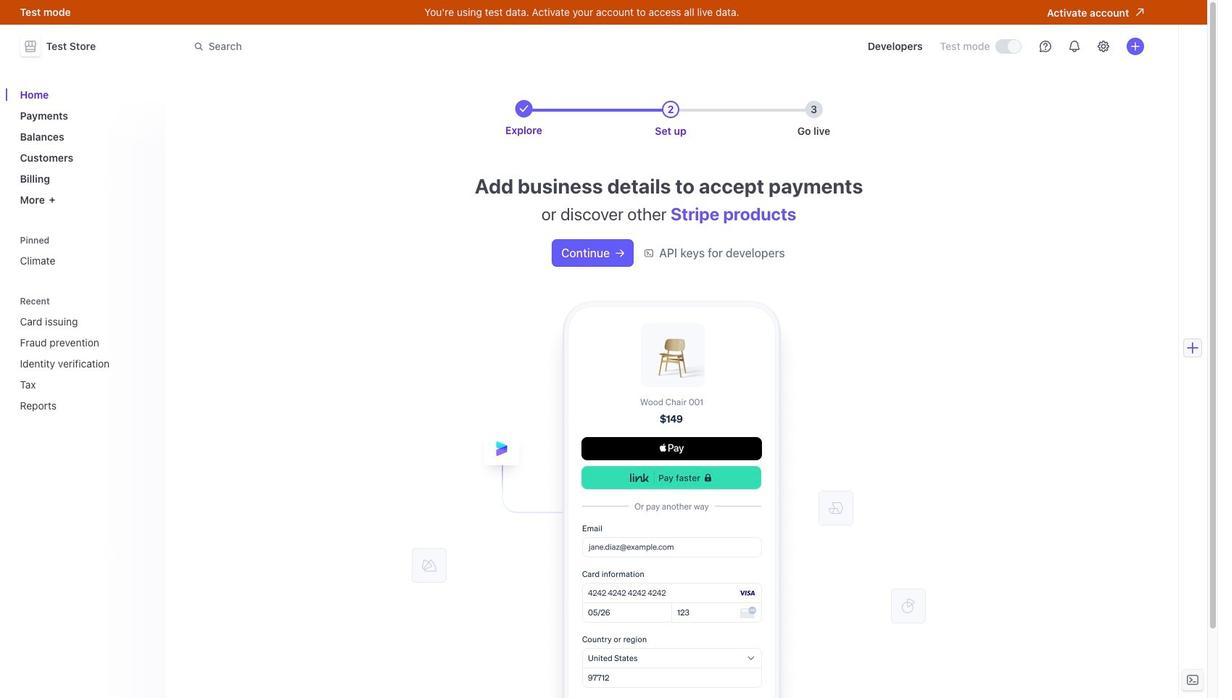 Task type: describe. For each thing, give the bounding box(es) containing it.
Search text field
[[185, 33, 595, 60]]

core navigation links element
[[14, 83, 156, 212]]

1 recent element from the top
[[14, 291, 156, 418]]

pinned element
[[14, 230, 156, 273]]



Task type: locate. For each thing, give the bounding box(es) containing it.
recent element
[[14, 291, 156, 418], [14, 310, 156, 418]]

clear history image
[[142, 297, 151, 306]]

2 recent element from the top
[[14, 310, 156, 418]]

svg image
[[616, 249, 625, 258]]

notifications image
[[1069, 41, 1081, 52]]

settings image
[[1098, 41, 1110, 52]]

Test mode checkbox
[[997, 40, 1021, 53]]

None search field
[[185, 33, 595, 60]]

edit pins image
[[142, 236, 151, 245]]

help image
[[1040, 41, 1052, 52]]



Task type: vqa. For each thing, say whether or not it's contained in the screenshot.
the rightmost "can"
no



